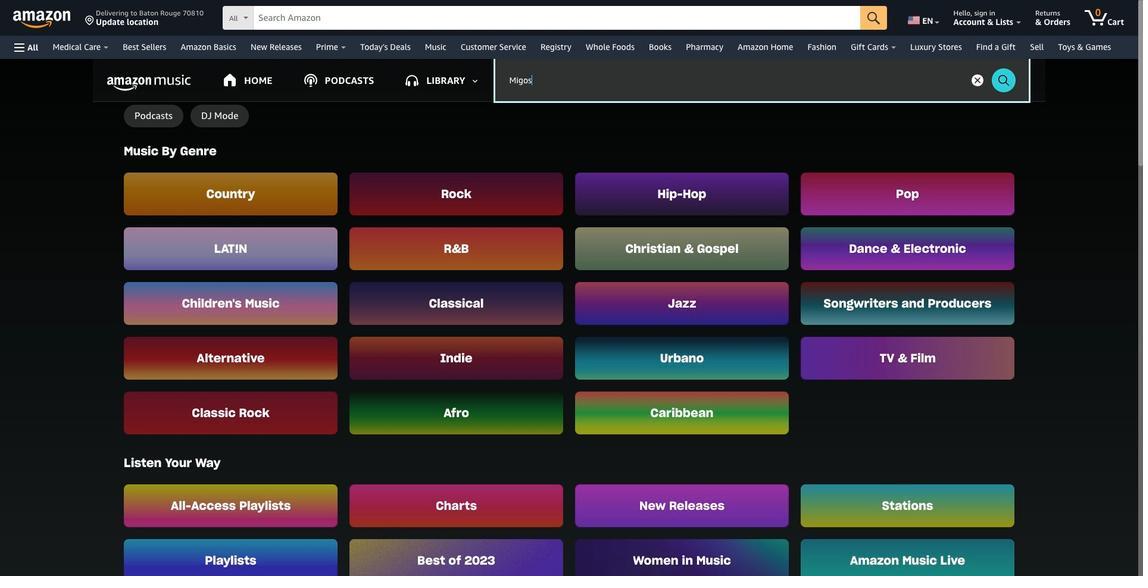 Task type: locate. For each thing, give the bounding box(es) containing it.
amazon image
[[13, 11, 71, 29]]

None search field
[[223, 6, 888, 31]]

none search field inside "navigation" navigation
[[223, 6, 888, 31]]

Search Amazon text field
[[254, 7, 861, 29]]

None submit
[[861, 6, 888, 30]]

none submit inside "navigation" navigation
[[861, 6, 888, 30]]



Task type: vqa. For each thing, say whether or not it's contained in the screenshot.
the of
no



Task type: describe. For each thing, give the bounding box(es) containing it.
navigation navigation
[[0, 0, 1139, 59]]

amazon music image
[[107, 74, 191, 91]]

Search search field
[[495, 59, 1030, 101]]



